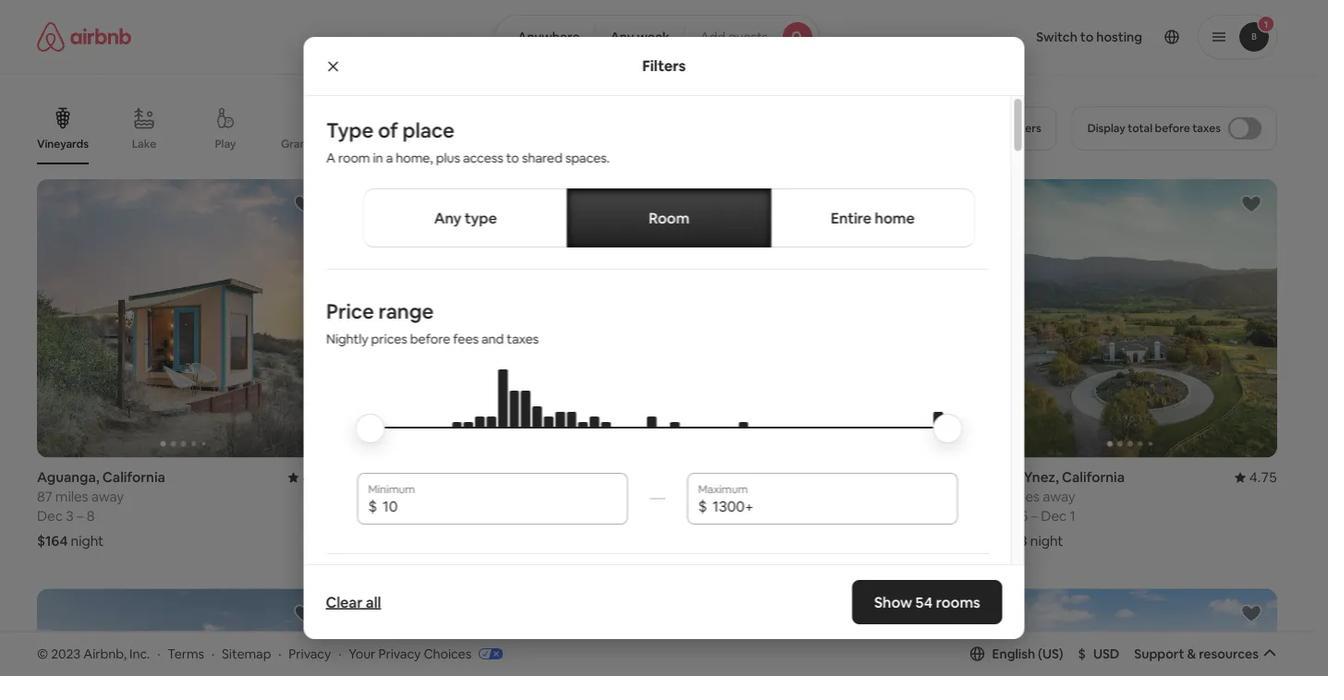 Task type: locate. For each thing, give the bounding box(es) containing it.
total
[[1128, 121, 1153, 135]]

tab list containing any type
[[363, 189, 975, 248]]

2 malibu, from the left
[[668, 469, 714, 487]]

show for show map
[[614, 564, 648, 581]]

miles right 36 on the right bottom
[[687, 488, 720, 506]]

miles inside "santa ynez, california 110 miles away nov 26 – dec 1 $2,383 night"
[[1007, 488, 1040, 506]]

3 – from the left
[[705, 508, 712, 526]]

away inside aguanga, california 87 miles away dec 3 – 8 $164 night
[[91, 488, 124, 506]]

1 horizontal spatial dec
[[1041, 508, 1067, 526]]

1 horizontal spatial taxes
[[1192, 121, 1221, 135]]

1 away from the left
[[91, 488, 124, 506]]

nov inside malibu, california 36 miles away nov 1 – 6
[[668, 508, 693, 526]]

4 – from the left
[[1031, 508, 1038, 526]]

nov for 40
[[353, 508, 378, 526]]

before left fees
[[410, 331, 450, 348]]

– inside malibu, california 40 miles away nov 1 – 6
[[390, 508, 397, 526]]

0 vertical spatial show
[[614, 564, 648, 581]]

type of place a room in a home, plus access to shared spaces.
[[326, 117, 609, 166]]

110
[[984, 488, 1004, 506]]

place
[[402, 117, 454, 143]]

away right 40
[[408, 488, 441, 506]]

night right $2,383
[[1030, 532, 1063, 550]]

1 horizontal spatial any
[[610, 29, 634, 45]]

airbnb,
[[83, 646, 127, 662]]

4.75
[[1249, 469, 1277, 487]]

4 away from the left
[[1043, 488, 1075, 506]]

any left week
[[610, 29, 634, 45]]

nov down 40
[[353, 508, 378, 526]]

malibu, for 40
[[353, 469, 399, 487]]

4.95 out of 5 average rating image
[[288, 469, 330, 487]]

away
[[91, 488, 124, 506], [408, 488, 441, 506], [723, 488, 756, 506], [1043, 488, 1075, 506]]

sitemap link
[[222, 646, 271, 662]]

1 vertical spatial any
[[434, 208, 461, 227]]

1 dec from the left
[[37, 508, 63, 526]]

nov down 36 on the right bottom
[[668, 508, 693, 526]]

iconic
[[380, 137, 411, 151]]

show inside the filters dialog
[[874, 593, 912, 612]]

taxes inside price range nightly prices before fees and taxes
[[506, 331, 538, 348]]

$
[[368, 497, 377, 516], [698, 497, 707, 516], [1078, 646, 1086, 662]]

0 vertical spatial taxes
[[1192, 121, 1221, 135]]

· left "privacy" link
[[278, 646, 281, 662]]

privacy right your
[[378, 646, 421, 662]]

any inside any type button
[[434, 208, 461, 227]]

terms link
[[168, 646, 204, 662]]

california inside malibu, california 40 miles away nov 1 – 6
[[402, 469, 465, 487]]

taxes right and on the left of page
[[506, 331, 538, 348]]

any for any type
[[434, 208, 461, 227]]

3 1 from the left
[[1070, 508, 1076, 526]]

3
[[66, 508, 74, 526]]

1 vertical spatial taxes
[[506, 331, 538, 348]]

1 night from the left
[[71, 532, 104, 550]]

40
[[353, 488, 369, 506]]

1 privacy from the left
[[289, 646, 331, 662]]

away right 36 on the right bottom
[[723, 488, 756, 506]]

nov down the 110
[[984, 508, 1009, 526]]

1 horizontal spatial privacy
[[378, 646, 421, 662]]

add guests
[[700, 29, 768, 45]]

miles inside aguanga, california 87 miles away dec 3 – 8 $164 night
[[55, 488, 88, 506]]

most stays cost less than $975 per night. image
[[372, 370, 943, 479]]

0 horizontal spatial $
[[368, 497, 377, 516]]

california
[[102, 469, 165, 487], [402, 469, 465, 487], [717, 469, 780, 487], [1062, 469, 1125, 487]]

1 horizontal spatial $
[[698, 497, 707, 516]]

1 horizontal spatial malibu,
[[668, 469, 714, 487]]

2 night from the left
[[1030, 532, 1063, 550]]

1 up show map button
[[696, 508, 702, 526]]

1 nov from the left
[[353, 508, 378, 526]]

vineyards
[[37, 137, 89, 151]]

1 miles from the left
[[55, 488, 88, 506]]

night down '8'
[[71, 532, 104, 550]]

privacy link
[[289, 646, 331, 662]]

group containing iconic cities
[[37, 92, 960, 165]]

away inside "santa ynez, california 110 miles away nov 26 – dec 1 $2,383 night"
[[1043, 488, 1075, 506]]

california inside aguanga, california 87 miles away dec 3 – 8 $164 night
[[102, 469, 165, 487]]

0 horizontal spatial show
[[614, 564, 648, 581]]

malibu,
[[353, 469, 399, 487], [668, 469, 714, 487]]

range
[[378, 298, 433, 324]]

lake
[[132, 137, 156, 151]]

fees
[[453, 331, 478, 348]]

any left type
[[434, 208, 461, 227]]

show
[[614, 564, 648, 581], [874, 593, 912, 612]]

home,
[[395, 150, 433, 166]]

· right inc.
[[157, 646, 160, 662]]

1 1 from the left
[[381, 508, 387, 526]]

before
[[1155, 121, 1190, 135], [410, 331, 450, 348]]

miles
[[55, 488, 88, 506], [372, 488, 405, 506], [687, 488, 720, 506], [1007, 488, 1040, 506]]

0 horizontal spatial taxes
[[506, 331, 538, 348]]

away down ynez,
[[1043, 488, 1075, 506]]

2 horizontal spatial 1
[[1070, 508, 1076, 526]]

3 miles from the left
[[687, 488, 720, 506]]

show map
[[614, 564, 678, 581]]

show 54 rooms link
[[852, 580, 1002, 625]]

group
[[37, 92, 960, 165], [37, 179, 330, 458], [353, 179, 646, 458], [668, 179, 962, 458], [984, 179, 1277, 458], [304, 554, 1011, 677], [37, 589, 330, 677], [353, 589, 646, 677], [668, 589, 962, 677], [984, 589, 1277, 677]]

54
[[915, 593, 933, 612]]

2 horizontal spatial nov
[[984, 508, 1009, 526]]

2 6 from the left
[[715, 508, 723, 526]]

play
[[215, 137, 236, 151]]

access
[[462, 150, 503, 166]]

1 vertical spatial show
[[874, 593, 912, 612]]

california for malibu, california 40 miles away nov 1 – 6
[[402, 469, 465, 487]]

4.95
[[302, 469, 330, 487]]

away inside malibu, california 36 miles away nov 1 – 6
[[723, 488, 756, 506]]

miles up 26
[[1007, 488, 1040, 506]]

2 miles from the left
[[372, 488, 405, 506]]

night inside aguanga, california 87 miles away dec 3 – 8 $164 night
[[71, 532, 104, 550]]

·
[[157, 646, 160, 662], [212, 646, 215, 662], [278, 646, 281, 662], [338, 646, 341, 662]]

inc.
[[129, 646, 150, 662]]

add to wishlist: aguanga, california image
[[293, 193, 316, 215]]

guests
[[728, 29, 768, 45]]

miles up 3
[[55, 488, 88, 506]]

$ text field
[[382, 497, 616, 516], [712, 497, 946, 516]]

4 california from the left
[[1062, 469, 1125, 487]]

0 horizontal spatial night
[[71, 532, 104, 550]]

show inside button
[[614, 564, 648, 581]]

miles for 87
[[55, 488, 88, 506]]

any inside any week button
[[610, 29, 634, 45]]

1 for 36
[[696, 508, 702, 526]]

2 nov from the left
[[668, 508, 693, 526]]

1 horizontal spatial night
[[1030, 532, 1063, 550]]

nov for 36
[[668, 508, 693, 526]]

away inside malibu, california 40 miles away nov 1 – 6
[[408, 488, 441, 506]]

add to wishlist: temecula, california image
[[925, 603, 947, 625]]

6 inside malibu, california 36 miles away nov 1 – 6
[[715, 508, 723, 526]]

display total before taxes
[[1087, 121, 1221, 135]]

california inside malibu, california 36 miles away nov 1 – 6
[[717, 469, 780, 487]]

– for 87
[[77, 508, 84, 526]]

None search field
[[494, 15, 820, 59]]

$2,383
[[984, 532, 1027, 550]]

1 horizontal spatial 6
[[715, 508, 723, 526]]

1 california from the left
[[102, 469, 165, 487]]

0 horizontal spatial 6
[[400, 508, 408, 526]]

0 horizontal spatial malibu,
[[353, 469, 399, 487]]

price
[[326, 298, 374, 324]]

grand
[[281, 137, 313, 151]]

1 horizontal spatial show
[[874, 593, 912, 612]]

1 for 40
[[381, 508, 387, 526]]

– inside aguanga, california 87 miles away dec 3 – 8 $164 night
[[77, 508, 84, 526]]

before right total
[[1155, 121, 1190, 135]]

– inside malibu, california 36 miles away nov 1 – 6
[[705, 508, 712, 526]]

california for malibu, california 36 miles away nov 1 – 6
[[717, 469, 780, 487]]

0 horizontal spatial dec
[[37, 508, 63, 526]]

2 california from the left
[[402, 469, 465, 487]]

type
[[464, 208, 496, 227]]

2 · from the left
[[212, 646, 215, 662]]

1 inside malibu, california 36 miles away nov 1 – 6
[[696, 508, 702, 526]]

profile element
[[842, 0, 1277, 74]]

1 right 26
[[1070, 508, 1076, 526]]

· right terms
[[212, 646, 215, 662]]

2 – from the left
[[390, 508, 397, 526]]

1 inside malibu, california 40 miles away nov 1 – 6
[[381, 508, 387, 526]]

– for 40
[[390, 508, 397, 526]]

26
[[1012, 508, 1028, 526]]

0 horizontal spatial any
[[434, 208, 461, 227]]

malibu, inside malibu, california 36 miles away nov 1 – 6
[[668, 469, 714, 487]]

week
[[637, 29, 670, 45]]

dec right 26
[[1041, 508, 1067, 526]]

nov inside malibu, california 40 miles away nov 1 – 6
[[353, 508, 378, 526]]

display
[[1087, 121, 1125, 135]]

resources
[[1199, 646, 1259, 662]]

1 horizontal spatial before
[[1155, 121, 1190, 135]]

amazing
[[552, 137, 599, 151]]

1 horizontal spatial 1
[[696, 508, 702, 526]]

filters dialog
[[304, 37, 1024, 677]]

1 horizontal spatial $ text field
[[712, 497, 946, 516]]

entire
[[830, 208, 871, 227]]

1 horizontal spatial nov
[[668, 508, 693, 526]]

night
[[71, 532, 104, 550], [1030, 532, 1063, 550]]

english
[[992, 646, 1035, 662]]

1 – from the left
[[77, 508, 84, 526]]

sitemap
[[222, 646, 271, 662]]

$ for 2nd $ text field from right
[[368, 497, 377, 516]]

show left 54
[[874, 593, 912, 612]]

any for any week
[[610, 29, 634, 45]]

(us)
[[1038, 646, 1063, 662]]

1 malibu, from the left
[[353, 469, 399, 487]]

none search field containing anywhere
[[494, 15, 820, 59]]

malibu, up 40
[[353, 469, 399, 487]]

away for malibu, california 36 miles away nov 1 – 6
[[723, 488, 756, 506]]

1 inside "santa ynez, california 110 miles away nov 26 – dec 1 $2,383 night"
[[1070, 508, 1076, 526]]

dec inside "santa ynez, california 110 miles away nov 26 – dec 1 $2,383 night"
[[1041, 508, 1067, 526]]

2 dec from the left
[[1041, 508, 1067, 526]]

0 vertical spatial before
[[1155, 121, 1190, 135]]

miles inside malibu, california 36 miles away nov 1 – 6
[[687, 488, 720, 506]]

2 1 from the left
[[696, 508, 702, 526]]

privacy down add to wishlist: temecula, california icon
[[289, 646, 331, 662]]

any
[[610, 29, 634, 45], [434, 208, 461, 227]]

6 inside malibu, california 40 miles away nov 1 – 6
[[400, 508, 408, 526]]

dec
[[37, 508, 63, 526], [1041, 508, 1067, 526]]

away up '8'
[[91, 488, 124, 506]]

6
[[400, 508, 408, 526], [715, 508, 723, 526]]

1 6 from the left
[[400, 508, 408, 526]]

taxes right total
[[1192, 121, 1221, 135]]

away for malibu, california 40 miles away nov 1 – 6
[[408, 488, 441, 506]]

privacy
[[289, 646, 331, 662], [378, 646, 421, 662]]

0 horizontal spatial nov
[[353, 508, 378, 526]]

spaces.
[[565, 150, 609, 166]]

a
[[326, 150, 335, 166]]

$ usd
[[1078, 646, 1120, 662]]

santa ynez, california 110 miles away nov 26 – dec 1 $2,383 night
[[984, 469, 1125, 550]]

· left your
[[338, 646, 341, 662]]

shared
[[522, 150, 562, 166]]

3 away from the left
[[723, 488, 756, 506]]

36
[[668, 488, 684, 506]]

0 vertical spatial any
[[610, 29, 634, 45]]

1 vertical spatial before
[[410, 331, 450, 348]]

6 for 36
[[715, 508, 723, 526]]

0 horizontal spatial privacy
[[289, 646, 331, 662]]

anywhere button
[[494, 15, 595, 59]]

1 up all
[[381, 508, 387, 526]]

night inside "santa ynez, california 110 miles away nov 26 – dec 1 $2,383 night"
[[1030, 532, 1063, 550]]

of
[[377, 117, 398, 143]]

4 miles from the left
[[1007, 488, 1040, 506]]

dec inside aguanga, california 87 miles away dec 3 – 8 $164 night
[[37, 508, 63, 526]]

2 away from the left
[[408, 488, 441, 506]]

3 california from the left
[[717, 469, 780, 487]]

malibu, inside malibu, california 40 miles away nov 1 – 6
[[353, 469, 399, 487]]

malibu, up 36 on the right bottom
[[668, 469, 714, 487]]

tab list
[[363, 189, 975, 248]]

3 nov from the left
[[984, 508, 1009, 526]]

0 horizontal spatial before
[[410, 331, 450, 348]]

miles right 40
[[372, 488, 405, 506]]

$164
[[37, 532, 68, 550]]

california inside "santa ynez, california 110 miles away nov 26 – dec 1 $2,383 night"
[[1062, 469, 1125, 487]]

home
[[874, 208, 914, 227]]

5.0 out of 5 average rating image
[[612, 469, 646, 487]]

miles inside malibu, california 40 miles away nov 1 – 6
[[372, 488, 405, 506]]

8
[[87, 508, 95, 526]]

0 horizontal spatial 1
[[381, 508, 387, 526]]

add to wishlist: santa ynez, california image
[[1240, 193, 1262, 215]]

room button
[[566, 189, 771, 248]]

1
[[381, 508, 387, 526], [696, 508, 702, 526], [1070, 508, 1076, 526]]

english (us)
[[992, 646, 1063, 662]]

0 horizontal spatial $ text field
[[382, 497, 616, 516]]

dec left 3
[[37, 508, 63, 526]]

show left map
[[614, 564, 648, 581]]



Task type: describe. For each thing, give the bounding box(es) containing it.
support & resources
[[1134, 646, 1259, 662]]

– for 36
[[705, 508, 712, 526]]

add guests button
[[685, 15, 820, 59]]

miles for 40
[[372, 488, 405, 506]]

add
[[700, 29, 725, 45]]

©
[[37, 646, 48, 662]]

add to wishlist: malibu, california image
[[609, 193, 631, 215]]

room
[[648, 208, 689, 227]]

filters
[[642, 56, 686, 75]]

english (us) button
[[970, 646, 1063, 662]]

– inside "santa ynez, california 110 miles away nov 26 – dec 1 $2,383 night"
[[1031, 508, 1038, 526]]

usd
[[1093, 646, 1120, 662]]

1 · from the left
[[157, 646, 160, 662]]

cities
[[413, 137, 441, 151]]

terms · sitemap · privacy ·
[[168, 646, 341, 662]]

terms
[[168, 646, 204, 662]]

show 54 rooms
[[874, 593, 980, 612]]

anywhere
[[517, 29, 580, 45]]

4 · from the left
[[338, 646, 341, 662]]

5.0
[[626, 469, 646, 487]]

2 horizontal spatial $
[[1078, 646, 1086, 662]]

malibu, for 36
[[668, 469, 714, 487]]

price range nightly prices before fees and taxes
[[326, 298, 538, 348]]

taxes inside button
[[1192, 121, 1221, 135]]

views
[[601, 137, 631, 151]]

iconic cities
[[380, 137, 441, 151]]

show map button
[[596, 550, 718, 595]]

miles for 36
[[687, 488, 720, 506]]

to
[[506, 150, 519, 166]]

any week
[[610, 29, 670, 45]]

any week button
[[595, 15, 685, 59]]

santa
[[984, 469, 1021, 487]]

amazing views
[[552, 137, 631, 151]]

support
[[1134, 646, 1184, 662]]

&
[[1187, 646, 1196, 662]]

grand pianos
[[281, 137, 350, 151]]

clear all
[[326, 593, 381, 612]]

choices
[[424, 646, 471, 662]]

tab list inside the filters dialog
[[363, 189, 975, 248]]

clear
[[326, 593, 363, 612]]

clear all button
[[317, 584, 390, 621]]

3 · from the left
[[278, 646, 281, 662]]

prices
[[371, 331, 407, 348]]

your privacy choices link
[[349, 646, 503, 664]]

nightly
[[326, 331, 368, 348]]

a
[[386, 150, 393, 166]]

add to wishlist: fallbrook, california image
[[1240, 603, 1262, 625]]

map
[[650, 564, 678, 581]]

any type
[[434, 208, 496, 227]]

nov inside "santa ynez, california 110 miles away nov 26 – dec 1 $2,383 night"
[[984, 508, 1009, 526]]

support & resources button
[[1134, 646, 1277, 662]]

4.75 out of 5 average rating image
[[1235, 469, 1277, 487]]

2 $ text field from the left
[[712, 497, 946, 516]]

group inside the filters dialog
[[304, 554, 1011, 677]]

any type button
[[363, 189, 567, 248]]

rooms
[[936, 593, 980, 612]]

display total before taxes button
[[1072, 106, 1277, 151]]

your
[[349, 646, 376, 662]]

away for aguanga, california 87 miles away dec 3 – 8 $164 night
[[91, 488, 124, 506]]

type
[[326, 117, 373, 143]]

$ for first $ text field from the right
[[698, 497, 707, 516]]

ynez,
[[1024, 469, 1059, 487]]

malibu, california 36 miles away nov 1 – 6
[[668, 469, 780, 526]]

pianos
[[316, 137, 350, 151]]

before inside button
[[1155, 121, 1190, 135]]

2023
[[51, 646, 81, 662]]

87
[[37, 488, 52, 506]]

add to wishlist: temecula, california image
[[293, 603, 316, 625]]

show for show 54 rooms
[[874, 593, 912, 612]]

in
[[372, 150, 383, 166]]

aguanga, california 87 miles away dec 3 – 8 $164 night
[[37, 469, 165, 550]]

california for aguanga, california 87 miles away dec 3 – 8 $164 night
[[102, 469, 165, 487]]

before inside price range nightly prices before fees and taxes
[[410, 331, 450, 348]]

all
[[366, 593, 381, 612]]

entire home button
[[770, 189, 975, 248]]

6 for 40
[[400, 508, 408, 526]]

2 privacy from the left
[[378, 646, 421, 662]]

1 $ text field from the left
[[382, 497, 616, 516]]

© 2023 airbnb, inc. ·
[[37, 646, 160, 662]]

entire home
[[830, 208, 914, 227]]

malibu, california 40 miles away nov 1 – 6
[[353, 469, 465, 526]]

your privacy choices
[[349, 646, 471, 662]]



Task type: vqa. For each thing, say whether or not it's contained in the screenshot.
3rd the 'Nov' from the right
yes



